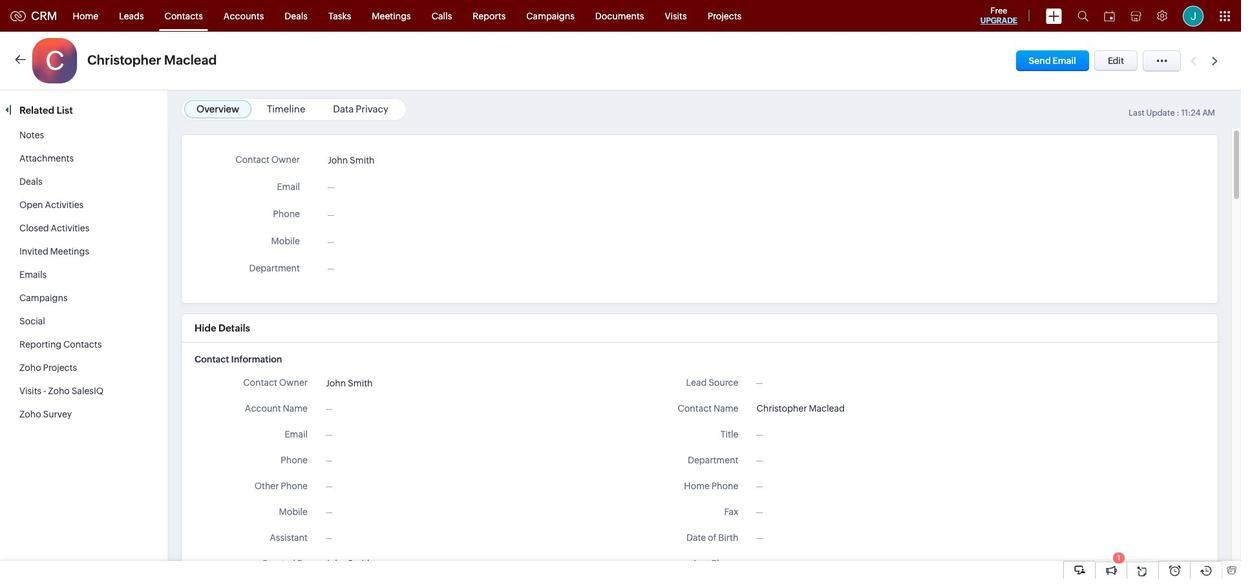 Task type: locate. For each thing, give the bounding box(es) containing it.
search element
[[1070, 0, 1097, 32]]

next record image
[[1213, 57, 1221, 65]]

profile image
[[1183, 5, 1204, 26]]

create menu image
[[1046, 8, 1063, 24]]



Task type: vqa. For each thing, say whether or not it's contained in the screenshot.
next record Image
yes



Task type: describe. For each thing, give the bounding box(es) containing it.
calendar image
[[1105, 11, 1116, 21]]

logo image
[[10, 11, 26, 21]]

create menu element
[[1039, 0, 1070, 31]]

profile element
[[1176, 0, 1212, 31]]

previous record image
[[1191, 57, 1197, 65]]

search image
[[1078, 10, 1089, 21]]



